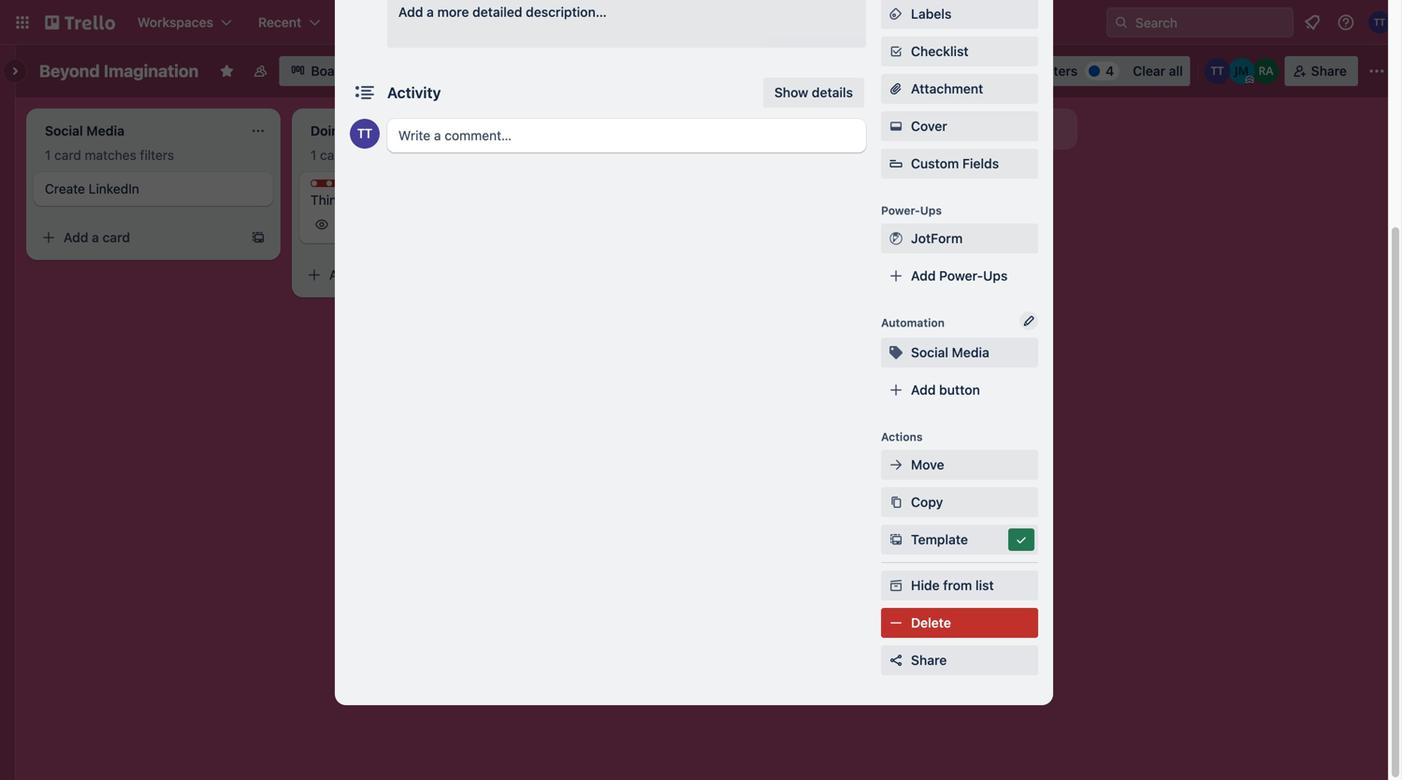 Task type: locate. For each thing, give the bounding box(es) containing it.
1 filters from the left
[[140, 147, 174, 163]]

list
[[937, 121, 955, 137], [976, 578, 994, 593]]

automation
[[881, 316, 945, 329]]

matches up "linkedin"
[[85, 147, 136, 163]]

0 vertical spatial share button
[[1285, 56, 1359, 86]]

sm image for move
[[887, 456, 906, 474]]

sm image left checklist
[[887, 42, 906, 61]]

1 horizontal spatial add a card
[[329, 267, 396, 283]]

add down the create linkedin
[[64, 230, 88, 245]]

0 vertical spatial terry turtle (terryturtle) image
[[1205, 58, 1231, 84]]

1 vertical spatial a
[[92, 230, 99, 245]]

media
[[952, 345, 990, 360]]

0 horizontal spatial add a card button
[[34, 223, 243, 253]]

list for add another list
[[937, 121, 955, 137]]

5 sm image from the top
[[887, 531, 906, 549]]

6 sm image from the top
[[887, 576, 906, 595]]

sm image inside social media button
[[887, 343, 906, 362]]

add left another
[[857, 121, 882, 137]]

1
[[45, 147, 51, 163], [311, 147, 317, 163]]

0 vertical spatial create
[[554, 15, 595, 30]]

copy link
[[881, 487, 1039, 517]]

0 horizontal spatial add a card
[[64, 230, 130, 245]]

1 horizontal spatial power-
[[940, 268, 983, 284]]

sm image for checklist
[[887, 42, 906, 61]]

add a card down thinking
[[329, 267, 396, 283]]

hide
[[911, 578, 940, 593]]

ups
[[920, 204, 942, 217], [983, 268, 1008, 284]]

sm image left hide
[[887, 576, 906, 595]]

jeremy miller (jeremymiller198) image
[[1229, 58, 1255, 84]]

2 matches from the left
[[350, 147, 402, 163]]

1 horizontal spatial list
[[976, 578, 994, 593]]

share button
[[1285, 56, 1359, 86], [881, 646, 1039, 676]]

1 horizontal spatial add a card button
[[299, 260, 509, 290]]

create linkedin link
[[45, 180, 262, 198]]

sm image down power-ups
[[887, 229, 906, 248]]

sm image
[[887, 42, 906, 61], [887, 229, 906, 248], [887, 493, 906, 512], [1012, 531, 1031, 549], [887, 614, 906, 633]]

1 1 card matches filters from the left
[[45, 147, 174, 163]]

filters right match
[[666, 147, 700, 163]]

star or unstar board image
[[219, 64, 234, 79]]

1 vertical spatial share button
[[881, 646, 1039, 676]]

sm image for copy
[[887, 493, 906, 512]]

add left more
[[399, 4, 423, 20]]

filters up thinking link
[[406, 147, 440, 163]]

create
[[554, 15, 595, 30], [45, 181, 85, 196]]

add a card button
[[34, 223, 243, 253], [299, 260, 509, 290]]

sm image left labels
[[887, 5, 906, 23]]

0 horizontal spatial 1
[[45, 147, 51, 163]]

1 vertical spatial ups
[[983, 268, 1008, 284]]

list inside button
[[937, 121, 955, 137]]

cover
[[911, 118, 948, 134]]

a down thinking
[[358, 267, 365, 283]]

ups up "jotform"
[[920, 204, 942, 217]]

sm image for template
[[887, 531, 906, 549]]

1 card matches filters
[[45, 147, 174, 163], [311, 147, 440, 163]]

social
[[911, 345, 949, 360]]

list up custom fields
[[937, 121, 955, 137]]

add a card button down the create linkedin 'link'
[[34, 223, 243, 253]]

1 vertical spatial create
[[45, 181, 85, 196]]

power- down "jotform"
[[940, 268, 983, 284]]

ups up media
[[983, 268, 1008, 284]]

add power-ups link
[[881, 261, 1039, 291]]

create right detailed
[[554, 15, 595, 30]]

add down thinking
[[329, 267, 354, 283]]

create button
[[543, 7, 606, 37]]

back to home image
[[45, 7, 115, 37]]

add left button
[[911, 382, 936, 398]]

show details link
[[763, 78, 865, 108]]

1 vertical spatial terry turtle (terryturtle) image
[[350, 119, 380, 149]]

move
[[911, 457, 945, 473]]

sm image
[[887, 5, 906, 23], [887, 117, 906, 136], [887, 343, 906, 362], [887, 456, 906, 474], [887, 531, 906, 549], [887, 576, 906, 595]]

2 filters from the left
[[406, 147, 440, 163]]

0 horizontal spatial 1 card matches filters
[[45, 147, 174, 163]]

sm image down actions
[[887, 456, 906, 474]]

1 horizontal spatial a
[[358, 267, 365, 283]]

2 sm image from the top
[[887, 117, 906, 136]]

1 up the create linkedin
[[45, 147, 51, 163]]

0 horizontal spatial matches
[[85, 147, 136, 163]]

share button down 0 notifications icon
[[1285, 56, 1359, 86]]

0 horizontal spatial share button
[[881, 646, 1039, 676]]

from
[[943, 578, 972, 593]]

power ups image
[[952, 64, 967, 79]]

sm image inside move link
[[887, 456, 906, 474]]

sm image left cover
[[887, 117, 906, 136]]

delete
[[911, 615, 951, 631]]

filters
[[140, 147, 174, 163], [406, 147, 440, 163], [666, 147, 700, 163]]

share left show menu "icon"
[[1311, 63, 1347, 79]]

hide from list
[[911, 578, 994, 593]]

custom fields button
[[881, 154, 1039, 173]]

1 card matches filters up thoughts
[[311, 147, 440, 163]]

template button
[[881, 525, 1039, 555]]

sm image inside labels 'link'
[[887, 5, 906, 23]]

sm image left delete
[[887, 614, 906, 633]]

0 horizontal spatial terry turtle (terryturtle) image
[[350, 119, 380, 149]]

thoughts thinking
[[311, 181, 381, 208]]

sm image inside the copy link
[[887, 493, 906, 512]]

2 horizontal spatial a
[[427, 4, 434, 20]]

0 horizontal spatial ups
[[920, 204, 942, 217]]

0 horizontal spatial power-
[[881, 204, 920, 217]]

add button button
[[881, 375, 1039, 405]]

card up the create linkedin
[[54, 147, 81, 163]]

power-
[[881, 204, 920, 217], [940, 268, 983, 284]]

labels link
[[881, 0, 1039, 29]]

primary element
[[0, 0, 1403, 45]]

1 horizontal spatial ups
[[983, 268, 1008, 284]]

2 1 from the left
[[311, 147, 317, 163]]

1 sm image from the top
[[887, 5, 906, 23]]

social media button
[[881, 338, 1039, 368]]

1 horizontal spatial matches
[[350, 147, 402, 163]]

sm image for jotform
[[887, 229, 906, 248]]

a down the create linkedin
[[92, 230, 99, 245]]

show menu image
[[1368, 62, 1387, 80]]

1 horizontal spatial share button
[[1285, 56, 1359, 86]]

activity
[[387, 84, 441, 102]]

sm image for labels
[[887, 5, 906, 23]]

card
[[54, 147, 81, 163], [320, 147, 347, 163], [102, 230, 130, 245], [368, 267, 396, 283]]

1 vertical spatial add a card button
[[299, 260, 509, 290]]

0 horizontal spatial filters
[[140, 147, 174, 163]]

add a card down the create linkedin
[[64, 230, 130, 245]]

terry turtle (terryturtle) image
[[1205, 58, 1231, 84], [350, 119, 380, 149]]

custom
[[911, 156, 959, 171]]

2 1 card matches filters from the left
[[311, 147, 440, 163]]

add a card
[[64, 230, 130, 245], [329, 267, 396, 283]]

sm image inside template button
[[887, 531, 906, 549]]

0 vertical spatial list
[[937, 121, 955, 137]]

0 horizontal spatial create
[[45, 181, 85, 196]]

1 vertical spatial power-
[[940, 268, 983, 284]]

2 vertical spatial a
[[358, 267, 365, 283]]

filters up the create linkedin 'link'
[[140, 147, 174, 163]]

hide from list link
[[881, 571, 1039, 601]]

create inside button
[[554, 15, 595, 30]]

description…
[[526, 4, 607, 20]]

power-ups
[[881, 204, 942, 217]]

add down "jotform"
[[911, 268, 936, 284]]

3 sm image from the top
[[887, 343, 906, 362]]

sm image left template
[[887, 531, 906, 549]]

sm image inside delete link
[[887, 614, 906, 633]]

social media
[[911, 345, 990, 360]]

1 horizontal spatial 1
[[311, 147, 317, 163]]

1 horizontal spatial terry turtle (terryturtle) image
[[1205, 58, 1231, 84]]

1 up color: bold red, title: "thoughts" element on the left top of page
[[311, 147, 317, 163]]

power- up "jotform"
[[881, 204, 920, 217]]

sm image inside template button
[[1012, 531, 1031, 549]]

thinking link
[[311, 191, 528, 210]]

sm image for cover
[[887, 117, 906, 136]]

show details
[[775, 85, 853, 100]]

add a more detailed description…
[[399, 4, 607, 20]]

more
[[437, 4, 469, 20]]

add inside button
[[857, 121, 882, 137]]

4 sm image from the top
[[887, 456, 906, 474]]

terry turtle (terryturtle) image right all on the right
[[1205, 58, 1231, 84]]

matches up thoughts
[[350, 147, 402, 163]]

sm image inside hide from list link
[[887, 576, 906, 595]]

add a card button down thinking link
[[299, 260, 509, 290]]

0 vertical spatial share
[[1311, 63, 1347, 79]]

share down delete
[[911, 653, 947, 668]]

beyond
[[39, 61, 100, 81]]

share
[[1311, 63, 1347, 79], [911, 653, 947, 668]]

2 cards match filters
[[576, 147, 700, 163]]

sm image inside checklist link
[[887, 42, 906, 61]]

sm image inside cover link
[[887, 117, 906, 136]]

1 vertical spatial add a card
[[329, 267, 396, 283]]

create left "linkedin"
[[45, 181, 85, 196]]

1 horizontal spatial create
[[554, 15, 595, 30]]

1 vertical spatial list
[[976, 578, 994, 593]]

fields
[[963, 156, 999, 171]]

1 horizontal spatial 1 card matches filters
[[311, 147, 440, 163]]

list right from
[[976, 578, 994, 593]]

create inside 'link'
[[45, 181, 85, 196]]

add
[[399, 4, 423, 20], [857, 121, 882, 137], [64, 230, 88, 245], [329, 267, 354, 283], [911, 268, 936, 284], [911, 382, 936, 398]]

1 card matches filters up "linkedin"
[[45, 147, 174, 163]]

jotform
[[911, 231, 963, 246]]

1 horizontal spatial filters
[[406, 147, 440, 163]]

card up color: bold red, title: "thoughts" element on the left top of page
[[320, 147, 347, 163]]

sm image left social
[[887, 343, 906, 362]]

0 horizontal spatial a
[[92, 230, 99, 245]]

sm image down the copy link
[[1012, 531, 1031, 549]]

a left more
[[427, 4, 434, 20]]

sm image left copy
[[887, 493, 906, 512]]

0 horizontal spatial list
[[937, 121, 955, 137]]

all
[[1169, 63, 1183, 79]]

1 matches from the left
[[85, 147, 136, 163]]

show
[[775, 85, 809, 100]]

terry turtle (terryturtle) image up thoughts
[[350, 119, 380, 149]]

share button down delete link
[[881, 646, 1039, 676]]

matches
[[85, 147, 136, 163], [350, 147, 402, 163]]

sm image for hide from list
[[887, 576, 906, 595]]

terry turtle (terryturtle) image
[[1369, 11, 1391, 34]]

checklist
[[911, 44, 969, 59]]

Board name text field
[[30, 56, 208, 86]]

search image
[[1114, 15, 1129, 30]]

2 horizontal spatial filters
[[666, 147, 700, 163]]

0 horizontal spatial share
[[911, 653, 947, 668]]

create linkedin
[[45, 181, 139, 196]]

a
[[427, 4, 434, 20], [92, 230, 99, 245], [358, 267, 365, 283]]



Task type: describe. For each thing, give the bounding box(es) containing it.
beyond imagination
[[39, 61, 199, 81]]

clear all
[[1133, 63, 1183, 79]]

template
[[911, 532, 968, 547]]

button
[[940, 382, 980, 398]]

Search field
[[1129, 8, 1293, 36]]

0 vertical spatial power-
[[881, 204, 920, 217]]

another
[[885, 121, 933, 137]]

add another list button
[[823, 109, 1078, 150]]

details
[[812, 85, 853, 100]]

attachment
[[911, 81, 984, 96]]

0 vertical spatial add a card button
[[34, 223, 243, 253]]

match
[[625, 147, 662, 163]]

create for create linkedin
[[45, 181, 85, 196]]

checklist link
[[881, 36, 1039, 66]]

sm image for delete
[[887, 614, 906, 633]]

detailed
[[473, 4, 523, 20]]

clear
[[1133, 63, 1166, 79]]

create for create
[[554, 15, 595, 30]]

1 horizontal spatial share
[[1311, 63, 1347, 79]]

0 vertical spatial ups
[[920, 204, 942, 217]]

4
[[1106, 63, 1115, 79]]

card down thinking link
[[368, 267, 396, 283]]

ruby anderson (rubyanderson7) image
[[1253, 58, 1280, 84]]

add button
[[911, 382, 980, 398]]

add power-ups
[[911, 268, 1008, 284]]

add for add a more detailed description… link
[[399, 4, 423, 20]]

0 notifications image
[[1301, 11, 1324, 34]]

labels
[[911, 6, 952, 22]]

0 vertical spatial a
[[427, 4, 434, 20]]

0 vertical spatial add a card
[[64, 230, 130, 245]]

linkedin
[[89, 181, 139, 196]]

add a more detailed description… link
[[387, 0, 866, 48]]

filters
[[1040, 63, 1078, 79]]

attachment button
[[881, 74, 1039, 104]]

add another list
[[857, 121, 955, 137]]

cover link
[[881, 111, 1039, 141]]

open information menu image
[[1337, 13, 1356, 32]]

move link
[[881, 450, 1039, 480]]

2
[[576, 147, 584, 163]]

actions
[[881, 430, 923, 443]]

1 vertical spatial share
[[911, 653, 947, 668]]

thoughts
[[329, 181, 381, 194]]

color: bold red, title: "thoughts" element
[[311, 180, 381, 194]]

custom fields
[[911, 156, 999, 171]]

copy
[[911, 494, 943, 510]]

delete link
[[881, 608, 1039, 638]]

3 filters from the left
[[666, 147, 700, 163]]

automation image
[[978, 56, 1004, 82]]

Write a comment text field
[[387, 119, 866, 153]]

cards
[[588, 147, 621, 163]]

board link
[[279, 56, 359, 86]]

power- inside add power-ups link
[[940, 268, 983, 284]]

list for hide from list
[[976, 578, 994, 593]]

add for add power-ups link at the top right
[[911, 268, 936, 284]]

thinking
[[311, 192, 362, 208]]

imagination
[[104, 61, 199, 81]]

1 1 from the left
[[45, 147, 51, 163]]

workspace visible image
[[253, 64, 268, 79]]

add for add another list button at the top
[[857, 121, 882, 137]]

card down "linkedin"
[[102, 230, 130, 245]]

clear all button
[[1126, 56, 1191, 86]]

board
[[311, 63, 348, 79]]

create from template… image
[[251, 230, 266, 245]]

add for add button button at the right of page
[[911, 382, 936, 398]]



Task type: vqa. For each thing, say whether or not it's contained in the screenshot.
Custom stickers and emojis on the left
no



